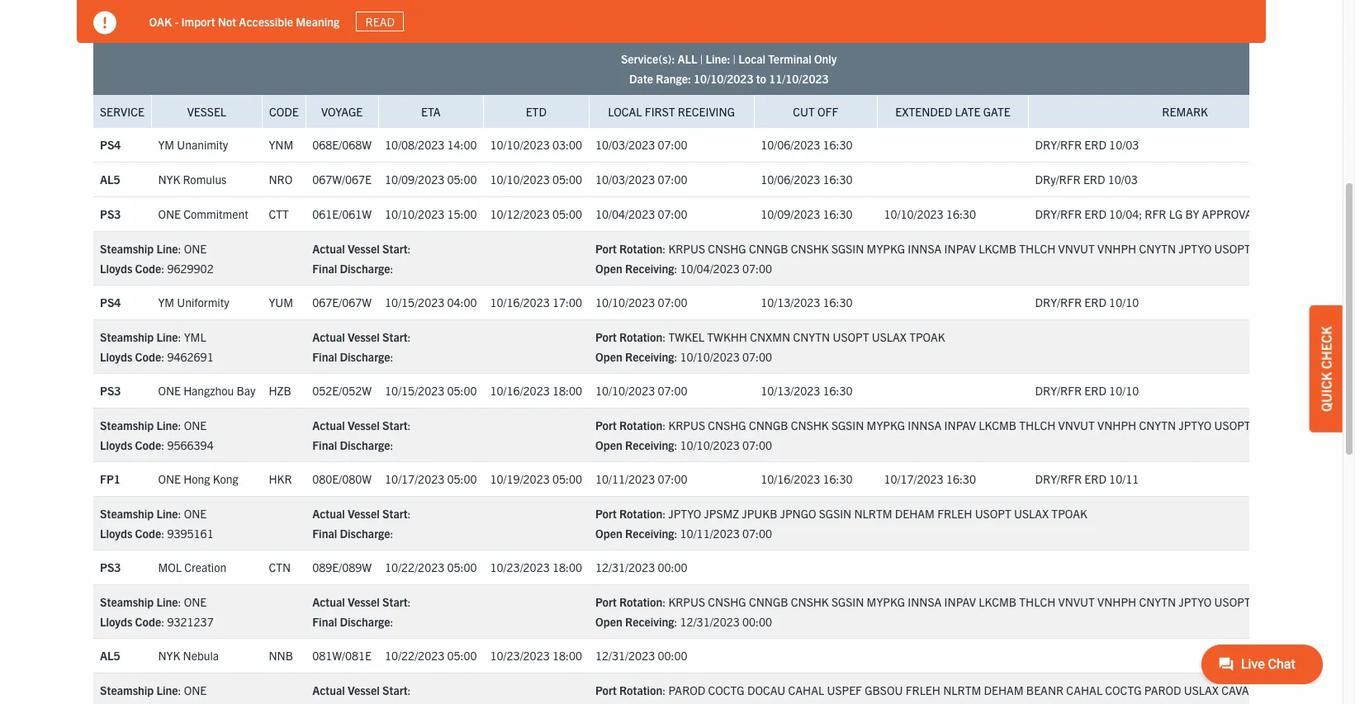 Task type: locate. For each thing, give the bounding box(es) containing it.
3 actual from the top
[[312, 418, 345, 433]]

2 actual vessel start : final discharge : from the top
[[312, 330, 411, 364]]

1 vnhph from the top
[[1098, 241, 1137, 256]]

actual down 081w/081e
[[312, 683, 345, 698]]

1 vertical spatial 10/03
[[1109, 172, 1138, 187]]

tpoak for port rotation : parod coctg docau cahal uspef gbsou frleh nlrtm deham beanr cahal coctg parod uslax cavan usopt tpoak
[[1300, 683, 1336, 698]]

sgsin up the 10/16/2023 16:30
[[832, 418, 865, 433]]

10/13/2023 for 10/16/2023 17:00
[[761, 295, 821, 310]]

10/22/2023 05:00
[[385, 561, 477, 575], [385, 649, 477, 664]]

open inside port rotation : krpus cnshg cnngb cnshk sgsin mypkg innsa inpav lkcmb thlch vnvut vnhph cnytn jptyo usopt uslax tpoak open receiving : 12/31/2023 00:00
[[596, 615, 623, 630]]

1 vertical spatial nyk
[[158, 649, 180, 664]]

innsa for : 10/10/2023 07:00
[[908, 418, 942, 433]]

port inside port rotation : krpus cnshg cnngb cnshk sgsin mypkg innsa inpav lkcmb thlch vnvut vnhph cnytn jptyo usopt uslax tpoak open receiving : 10/10/2023 07:00
[[596, 418, 617, 433]]

code left 9629902
[[135, 261, 161, 276]]

1 ps4 from the top
[[100, 137, 121, 152]]

open inside port rotation : krpus cnshg cnngb cnshk sgsin mypkg innsa inpav lkcmb thlch vnvut vnhph cnytn jptyo usopt uslax tpoak open receiving : 10/04/2023 07:00
[[596, 261, 623, 276]]

0 vertical spatial 10/09/2023
[[385, 172, 445, 187]]

innsa inside port rotation : krpus cnshg cnngb cnshk sgsin mypkg innsa inpav lkcmb thlch vnvut vnhph cnytn jptyo usopt uslax tpoak open receiving : 10/10/2023 07:00
[[908, 418, 942, 433]]

uslax inside the port rotation : jptyo jpsmz jpukb jpngo sgsin nlrtm deham frleh usopt uslax tpoak open receiving : 10/11/2023 07:00
[[1015, 506, 1050, 521]]

yml
[[184, 330, 206, 344]]

1 10/03/2023 07:00 from the top
[[596, 137, 688, 152]]

1 line from the top
[[157, 241, 178, 256]]

erd for 10/19/2023 05:00
[[1085, 472, 1107, 487]]

1 horizontal spatial cahal
[[1067, 683, 1103, 698]]

vnhph inside port rotation : krpus cnshg cnngb cnshk sgsin mypkg innsa inpav lkcmb thlch vnvut vnhph cnytn jptyo usopt uslax tpoak open receiving : 12/31/2023 00:00
[[1098, 595, 1137, 610]]

oak right 'not' in the left of the page
[[262, 1, 304, 33]]

5 line from the top
[[157, 595, 178, 610]]

cavan
[[1222, 683, 1258, 698]]

lloyds for steamship line : one lloyds code : 9395161
[[100, 526, 133, 541]]

open inside port rotation : twkel twkhh cnxmn cnytn usopt uslax tpoak open receiving : 10/10/2023 07:00
[[596, 349, 623, 364]]

local up the to
[[739, 51, 766, 66]]

line for 9395161
[[157, 506, 178, 521]]

lg
[[1170, 207, 1183, 222]]

sgsin inside port rotation : krpus cnshg cnngb cnshk sgsin mypkg innsa inpav lkcmb thlch vnvut vnhph cnytn jptyo usopt uslax tpoak open receiving : 10/10/2023 07:00
[[832, 418, 865, 433]]

local inside service(s): all | line: | local terminal only date range: 10/10/2023 to 11/10/2023
[[739, 51, 766, 66]]

erd for 10/12/2023 05:00
[[1085, 207, 1107, 222]]

3 vnhph from the top
[[1098, 595, 1137, 610]]

frleh right gbsou
[[906, 683, 941, 698]]

cnytn inside port rotation : krpus cnshg cnngb cnshk sgsin mypkg innsa inpav lkcmb thlch vnvut vnhph cnytn jptyo usopt uslax tpoak open receiving : 10/10/2023 07:00
[[1140, 418, 1177, 433]]

final up 067e/067w on the left top of the page
[[312, 261, 337, 276]]

10/03/2023 07:00 for 10/10/2023 03:00
[[596, 137, 688, 152]]

to
[[757, 71, 767, 86]]

2 10/03/2023 from the top
[[596, 172, 655, 187]]

2 10/06/2023 from the top
[[761, 172, 821, 187]]

2 rotation from the top
[[620, 330, 663, 344]]

10/06/2023 16:30 up "10/09/2023 16:30"
[[761, 172, 853, 187]]

port rotation : parod coctg docau cahal uspef gbsou frleh nlrtm deham beanr cahal coctg parod uslax cavan usopt tpoak
[[596, 683, 1336, 698]]

1 10/22/2023 05:00 from the top
[[385, 561, 477, 575]]

18:00
[[553, 384, 583, 399], [553, 561, 583, 575], [553, 649, 583, 664]]

10/23/2023 18:00
[[490, 561, 583, 575], [490, 649, 583, 664]]

line up 9629902
[[157, 241, 178, 256]]

1 discharge from the top
[[340, 261, 390, 276]]

0 horizontal spatial |
[[700, 51, 703, 66]]

inpav
[[945, 241, 977, 256], [945, 418, 977, 433], [945, 595, 977, 610]]

2 10/22/2023 05:00 from the top
[[385, 649, 477, 664]]

ps4
[[100, 137, 121, 152], [100, 295, 121, 310]]

2 cnshk from the top
[[791, 418, 829, 433]]

lkcmb for : 12/31/2023 00:00
[[979, 595, 1017, 610]]

coctg left docau
[[709, 683, 745, 698]]

hzb
[[269, 384, 292, 399]]

vessel down 067e/067w on the left top of the page
[[348, 330, 380, 344]]

0 vertical spatial local
[[739, 51, 766, 66]]

final up 081w/081e
[[312, 615, 337, 630]]

innsa inside port rotation : krpus cnshg cnngb cnshk sgsin mypkg innsa inpav lkcmb thlch vnvut vnhph cnytn jptyo usopt uslax tpoak open receiving : 12/31/2023 00:00
[[908, 595, 942, 610]]

creation
[[184, 561, 227, 575]]

line inside steamship line : one lloyds code : 9629902
[[157, 241, 178, 256]]

port inside port rotation : krpus cnshg cnngb cnshk sgsin mypkg innsa inpav lkcmb thlch vnvut vnhph cnytn jptyo usopt uslax tpoak open receiving : 10/04/2023 07:00
[[596, 241, 617, 256]]

lkcmb inside port rotation : krpus cnshg cnngb cnshk sgsin mypkg innsa inpav lkcmb thlch vnvut vnhph cnytn jptyo usopt uslax tpoak open receiving : 12/31/2023 00:00
[[979, 595, 1017, 610]]

sgsin inside the port rotation : jptyo jpsmz jpukb jpngo sgsin nlrtm deham frleh usopt uslax tpoak open receiving : 10/11/2023 07:00
[[819, 506, 852, 521]]

code left 9321237
[[135, 615, 161, 630]]

1 cnshg from the top
[[708, 241, 747, 256]]

krpus inside port rotation : krpus cnshg cnngb cnshk sgsin mypkg innsa inpav lkcmb thlch vnvut vnhph cnytn jptyo usopt uslax tpoak open receiving : 10/04/2023 07:00
[[669, 241, 706, 256]]

14:00
[[447, 137, 477, 152]]

ps3 down steamship line : yml lloyds code : 9462691
[[100, 384, 121, 399]]

10/13/2023 for 10/16/2023 18:00
[[761, 384, 821, 399]]

2 ps3 from the top
[[100, 384, 121, 399]]

inpav inside port rotation : krpus cnshg cnngb cnshk sgsin mypkg innsa inpav lkcmb thlch vnvut vnhph cnytn jptyo usopt uslax tpoak open receiving : 10/04/2023 07:00
[[945, 241, 977, 256]]

0 vertical spatial vnhph
[[1098, 241, 1137, 256]]

1 ym from the top
[[158, 137, 174, 152]]

1 vertical spatial vnhph
[[1098, 418, 1137, 433]]

2 ym from the top
[[158, 295, 174, 310]]

1 vertical spatial lkcmb
[[979, 418, 1017, 433]]

0 vertical spatial vnvut
[[1059, 241, 1096, 256]]

tpoak inside port rotation : krpus cnshg cnngb cnshk sgsin mypkg innsa inpav lkcmb thlch vnvut vnhph cnytn jptyo usopt uslax tpoak open receiving : 12/31/2023 00:00
[[1292, 595, 1328, 610]]

2 vertical spatial cnngb
[[749, 595, 789, 610]]

commitment
[[184, 207, 248, 222]]

1 vertical spatial nlrtm
[[944, 683, 982, 698]]

1 vertical spatial 10/13/2023
[[761, 384, 821, 399]]

actual
[[312, 241, 345, 256], [312, 330, 345, 344], [312, 418, 345, 433], [312, 506, 345, 521], [312, 595, 345, 610], [312, 683, 345, 698]]

3 dry/rfr from the top
[[1036, 295, 1083, 310]]

steamship inside steamship line : one lloyds code : 9566394
[[100, 418, 154, 433]]

erd for 10/16/2023 17:00
[[1085, 295, 1107, 310]]

10/15/2023 left 04:00
[[385, 295, 445, 310]]

10/03/2023 down first
[[596, 137, 655, 152]]

rotation inside port rotation : krpus cnshg cnngb cnshk sgsin mypkg innsa inpav lkcmb thlch vnvut vnhph cnytn jptyo usopt uslax tpoak open receiving : 12/31/2023 00:00
[[620, 595, 663, 610]]

10/16/2023 for 10/16/2023 17:00
[[490, 295, 550, 310]]

1 vertical spatial 18:00
[[553, 561, 583, 575]]

0 vertical spatial krpus
[[669, 241, 706, 256]]

vnvut
[[1059, 241, 1096, 256], [1059, 418, 1096, 433], [1059, 595, 1096, 610]]

uspef
[[828, 683, 863, 698]]

3 inpav from the top
[[945, 595, 977, 610]]

10/04/2023 inside port rotation : krpus cnshg cnngb cnshk sgsin mypkg innsa inpav lkcmb thlch vnvut vnhph cnytn jptyo usopt uslax tpoak open receiving : 10/04/2023 07:00
[[680, 261, 740, 276]]

parod
[[669, 683, 706, 698], [1145, 683, 1182, 698]]

deham
[[895, 506, 935, 521], [984, 683, 1024, 698]]

range:
[[656, 71, 691, 86]]

steamship for steamship line : one lloyds code : 9321237
[[100, 595, 154, 610]]

lloyds for steamship line : yml lloyds code : 9462691
[[100, 349, 133, 364]]

2 actual from the top
[[312, 330, 345, 344]]

0 horizontal spatial 10/09/2023
[[385, 172, 445, 187]]

2 10/10/2023 07:00 from the top
[[596, 384, 688, 399]]

vessel down 081w/081e
[[348, 683, 380, 698]]

vessel up unanimity
[[187, 104, 226, 119]]

nyk left romulus
[[158, 172, 180, 187]]

dry/rfr
[[1036, 137, 1083, 152], [1036, 207, 1083, 222], [1036, 295, 1083, 310], [1036, 384, 1083, 399], [1036, 472, 1083, 487]]

9566394
[[167, 438, 214, 453]]

cnshg inside port rotation : krpus cnshg cnngb cnshk sgsin mypkg innsa inpav lkcmb thlch vnvut vnhph cnytn jptyo usopt uslax tpoak open receiving : 12/31/2023 00:00
[[708, 595, 747, 610]]

1 port from the top
[[596, 241, 617, 256]]

sgsin for : 10/11/2023 07:00
[[819, 506, 852, 521]]

line for 9321237
[[157, 595, 178, 610]]

10/06/2023 16:30 for 03:00
[[761, 137, 853, 152]]

actual for steamship line : yml lloyds code : 9462691
[[312, 330, 345, 344]]

one inside steamship line : one lloyds code : 9395161
[[184, 506, 207, 521]]

rotation for port rotation : krpus cnshg cnngb cnshk sgsin mypkg innsa inpav lkcmb thlch vnvut vnhph cnytn jptyo usopt uslax tpoak open receiving : 10/04/2023 07:00
[[620, 241, 663, 256]]

10/23/2023 for 081w/081e
[[490, 649, 550, 664]]

2 cahal from the left
[[1067, 683, 1103, 698]]

1 horizontal spatial 10/17/2023
[[884, 472, 944, 487]]

nlrtm right gbsou
[[944, 683, 982, 698]]

4 discharge from the top
[[340, 526, 390, 541]]

2 mypkg from the top
[[867, 418, 906, 433]]

thlch inside port rotation : krpus cnshg cnngb cnshk sgsin mypkg innsa inpav lkcmb thlch vnvut vnhph cnytn jptyo usopt uslax tpoak open receiving : 10/10/2023 07:00
[[1020, 418, 1056, 433]]

0 vertical spatial innsa
[[908, 241, 942, 256]]

| right 'line:'
[[733, 51, 736, 66]]

cnngb inside port rotation : krpus cnshg cnngb cnshk sgsin mypkg innsa inpav lkcmb thlch vnvut vnhph cnytn jptyo usopt uslax tpoak open receiving : 12/31/2023 00:00
[[749, 595, 789, 610]]

final up 089e/089w
[[312, 526, 337, 541]]

4 start from the top
[[383, 506, 408, 521]]

cahal right 'beanr'
[[1067, 683, 1103, 698]]

1 horizontal spatial |
[[733, 51, 736, 66]]

1 vertical spatial al5
[[100, 649, 120, 664]]

10/22/2023 right 089e/089w
[[385, 561, 445, 575]]

line up 9566394
[[157, 418, 178, 433]]

2 10/23/2023 from the top
[[490, 649, 550, 664]]

line for 9462691
[[157, 330, 178, 344]]

1 vertical spatial cnngb
[[749, 418, 789, 433]]

2 dry/rfr from the top
[[1036, 207, 1083, 222]]

2 open from the top
[[596, 349, 623, 364]]

line left yml
[[157, 330, 178, 344]]

1 vertical spatial 10/03/2023 07:00
[[596, 172, 688, 187]]

1 vertical spatial vnvut
[[1059, 418, 1096, 433]]

cut off
[[793, 104, 839, 119]]

07:00 inside port rotation : krpus cnshg cnngb cnshk sgsin mypkg innsa inpav lkcmb thlch vnvut vnhph cnytn jptyo usopt uslax tpoak open receiving : 10/04/2023 07:00
[[743, 261, 773, 276]]

port inside port rotation : krpus cnshg cnngb cnshk sgsin mypkg innsa inpav lkcmb thlch vnvut vnhph cnytn jptyo usopt uslax tpoak open receiving : 12/31/2023 00:00
[[596, 595, 617, 610]]

1 vertical spatial 10/23/2023 18:00
[[490, 649, 583, 664]]

5 open from the top
[[596, 615, 623, 630]]

2 cnngb from the top
[[749, 418, 789, 433]]

3 port from the top
[[596, 418, 617, 433]]

0 vertical spatial inpav
[[945, 241, 977, 256]]

1 coctg from the left
[[709, 683, 745, 698]]

10/10/2023 07:00
[[596, 295, 688, 310], [596, 384, 688, 399]]

al5 down service
[[100, 172, 120, 187]]

2 inpav from the top
[[945, 418, 977, 433]]

nlrtm down 10/17/2023 16:30
[[855, 506, 893, 521]]

rotation inside port rotation : twkel twkhh cnxmn cnytn usopt uslax tpoak open receiving : 10/10/2023 07:00
[[620, 330, 663, 344]]

0 vertical spatial 18:00
[[553, 384, 583, 399]]

3 cnshk from the top
[[791, 595, 829, 610]]

0 vertical spatial thlch
[[1020, 241, 1056, 256]]

parod left cavan
[[1145, 683, 1182, 698]]

1 vertical spatial 10/22/2023 05:00
[[385, 649, 477, 664]]

parod left docau
[[669, 683, 706, 698]]

1 10/10/2023 07:00 from the top
[[596, 295, 688, 310]]

tpoak inside the port rotation : jptyo jpsmz jpukb jpngo sgsin nlrtm deham frleh usopt uslax tpoak open receiving : 10/11/2023 07:00
[[1052, 506, 1088, 521]]

sgsin down "10/09/2023 16:30"
[[832, 241, 865, 256]]

2 vertical spatial 00:00
[[658, 649, 688, 664]]

actual down 080e/080w
[[312, 506, 345, 521]]

actual vessel start : final discharge :
[[312, 241, 411, 276], [312, 330, 411, 364], [312, 418, 411, 453], [312, 506, 411, 541], [312, 595, 411, 630]]

16:30 for 10/16/2023 18:00
[[823, 384, 853, 399]]

nyk nebula
[[158, 649, 219, 664]]

actual down 089e/089w
[[312, 595, 345, 610]]

thlch for : 10/04/2023 07:00
[[1020, 241, 1056, 256]]

0 vertical spatial ps4
[[100, 137, 121, 152]]

lkcmb inside port rotation : krpus cnshg cnngb cnshk sgsin mypkg innsa inpav lkcmb thlch vnvut vnhph cnytn jptyo usopt uslax tpoak open receiving : 10/04/2023 07:00
[[979, 241, 1017, 256]]

11/10/2023
[[769, 71, 829, 86]]

code inside steamship line : one lloyds code : 9629902
[[135, 261, 161, 276]]

2 nyk from the top
[[158, 649, 180, 664]]

10/10/2023 16:30
[[884, 207, 977, 222]]

10/06/2023 16:30
[[761, 137, 853, 152], [761, 172, 853, 187]]

10/16/2023 17:00
[[490, 295, 583, 310]]

one inside steamship line : one lloyds code : 9321237
[[184, 595, 207, 610]]

vnvut for port rotation : krpus cnshg cnngb cnshk sgsin mypkg innsa inpav lkcmb thlch vnvut vnhph cnytn jptyo usopt uslax tpoak open receiving : 10/04/2023 07:00
[[1059, 241, 1096, 256]]

lloyds left 9462691
[[100, 349, 133, 364]]

16:30
[[823, 137, 853, 152], [823, 172, 853, 187], [823, 207, 853, 222], [947, 207, 977, 222], [823, 295, 853, 310], [823, 384, 853, 399], [823, 472, 853, 487], [947, 472, 977, 487]]

code for steamship line : one lloyds code : 9395161
[[135, 526, 161, 541]]

1 vertical spatial ym
[[158, 295, 174, 310]]

0 vertical spatial 12/31/2023
[[596, 561, 655, 575]]

1 12/31/2023 00:00 from the top
[[596, 561, 688, 575]]

3 ps3 from the top
[[100, 561, 121, 575]]

10/17/2023 right 080e/080w
[[385, 472, 445, 487]]

0 vertical spatial 10/16/2023
[[490, 295, 550, 310]]

6 steamship from the top
[[100, 683, 154, 698]]

uslax inside port rotation : krpus cnshg cnngb cnshk sgsin mypkg innsa inpav lkcmb thlch vnvut vnhph cnytn jptyo usopt uslax tpoak open receiving : 10/10/2023 07:00
[[1254, 418, 1289, 433]]

cahal left "uspef"
[[789, 683, 825, 698]]

4 actual vessel start : final discharge : from the top
[[312, 506, 411, 541]]

final up 052e/052w
[[312, 349, 337, 364]]

inpav inside port rotation : krpus cnshg cnngb cnshk sgsin mypkg innsa inpav lkcmb thlch vnvut vnhph cnytn jptyo usopt uslax tpoak open receiving : 10/10/2023 07:00
[[945, 418, 977, 433]]

0 vertical spatial 12/31/2023 00:00
[[596, 561, 688, 575]]

0 vertical spatial 10/06/2023 16:30
[[761, 137, 853, 152]]

1 start from the top
[[383, 241, 408, 256]]

usopt inside port rotation : krpus cnshg cnngb cnshk sgsin mypkg innsa inpav lkcmb thlch vnvut vnhph cnytn jptyo usopt uslax tpoak open receiving : 10/10/2023 07:00
[[1215, 418, 1252, 433]]

0 horizontal spatial parod
[[669, 683, 706, 698]]

10/13/2023 16:30 down port rotation : twkel twkhh cnxmn cnytn usopt uslax tpoak open receiving : 10/10/2023 07:00
[[761, 384, 853, 399]]

10/17/2023
[[385, 472, 445, 487], [884, 472, 944, 487]]

ps3 for one hangzhou bay
[[100, 384, 121, 399]]

ps4 for ym unanimity
[[100, 137, 121, 152]]

2 lloyds from the top
[[100, 349, 133, 364]]

0 vertical spatial 10/11/2023
[[596, 472, 655, 487]]

inpav inside port rotation : krpus cnshg cnngb cnshk sgsin mypkg innsa inpav lkcmb thlch vnvut vnhph cnytn jptyo usopt uslax tpoak open receiving : 12/31/2023 00:00
[[945, 595, 977, 610]]

lloyds inside steamship line : yml lloyds code : 9462691
[[100, 349, 133, 364]]

12/31/2023 00:00 for 081w/081e
[[596, 649, 688, 664]]

10/17/2023 16:30
[[884, 472, 977, 487]]

cnngb inside port rotation : krpus cnshg cnngb cnshk sgsin mypkg innsa inpav lkcmb thlch vnvut vnhph cnytn jptyo usopt uslax tpoak open receiving : 10/10/2023 07:00
[[749, 418, 789, 433]]

10/11/2023 inside the port rotation : jptyo jpsmz jpukb jpngo sgsin nlrtm deham frleh usopt uslax tpoak open receiving : 10/11/2023 07:00
[[680, 526, 740, 541]]

10/03 for dry/rfr erd 10/03
[[1110, 137, 1140, 152]]

2 | from the left
[[733, 51, 736, 66]]

3 cnngb from the top
[[749, 595, 789, 610]]

10/03/2023 07:00 down first
[[596, 137, 688, 152]]

discharge up 089e/089w
[[340, 526, 390, 541]]

0 vertical spatial 10/22/2023 05:00
[[385, 561, 477, 575]]

4 lloyds from the top
[[100, 526, 133, 541]]

1 10/03/2023 from the top
[[596, 137, 655, 152]]

lloyds inside steamship line : one lloyds code : 9566394
[[100, 438, 133, 453]]

16:30 for 10/10/2023 05:00
[[823, 172, 853, 187]]

0 vertical spatial dry/rfr erd 10/10
[[1036, 295, 1140, 310]]

actual vessel start : final discharge : up 052e/052w
[[312, 330, 411, 364]]

0 vertical spatial 10/23/2023
[[490, 561, 550, 575]]

0 vertical spatial cnngb
[[749, 241, 789, 256]]

lloyds
[[100, 261, 133, 276], [100, 349, 133, 364], [100, 438, 133, 453], [100, 526, 133, 541], [100, 615, 133, 630]]

10/06/2023 down cut
[[761, 137, 821, 152]]

2 final from the top
[[312, 349, 337, 364]]

0 horizontal spatial 10/17/2023
[[385, 472, 445, 487]]

10/06/2023 up "10/09/2023 16:30"
[[761, 172, 821, 187]]

4 steamship from the top
[[100, 506, 154, 521]]

thlch inside port rotation : krpus cnshg cnngb cnshk sgsin mypkg innsa inpav lkcmb thlch vnvut vnhph cnytn jptyo usopt uslax tpoak open receiving : 12/31/2023 00:00
[[1020, 595, 1056, 610]]

00:00 for 081w/081e
[[658, 649, 688, 664]]

4 dry/rfr from the top
[[1036, 384, 1083, 399]]

1 dry/rfr from the top
[[1036, 137, 1083, 152]]

one up 9321237
[[184, 595, 207, 610]]

open inside port rotation : krpus cnshg cnngb cnshk sgsin mypkg innsa inpav lkcmb thlch vnvut vnhph cnytn jptyo usopt uslax tpoak open receiving : 10/10/2023 07:00
[[596, 438, 623, 453]]

vessel down 080e/080w
[[348, 506, 380, 521]]

2 vertical spatial cnshk
[[791, 595, 829, 610]]

lkcmb for : 10/10/2023 07:00
[[979, 418, 1017, 433]]

2 10/06/2023 16:30 from the top
[[761, 172, 853, 187]]

ps3 for mol creation
[[100, 561, 121, 575]]

2 vertical spatial cnshg
[[708, 595, 747, 610]]

oak
[[262, 1, 304, 33], [150, 14, 173, 29]]

receiving inside the port rotation : jptyo jpsmz jpukb jpngo sgsin nlrtm deham frleh usopt uslax tpoak open receiving : 10/11/2023 07:00
[[625, 526, 675, 541]]

12/31/2023
[[596, 561, 655, 575], [680, 615, 740, 630], [596, 649, 655, 664]]

1 cnngb from the top
[[749, 241, 789, 256]]

0 vertical spatial 10/13/2023
[[761, 295, 821, 310]]

5 lloyds from the top
[[100, 615, 133, 630]]

2 port from the top
[[596, 330, 617, 344]]

10/06/2023 for 10/10/2023 05:00
[[761, 172, 821, 187]]

12/31/2023 inside port rotation : krpus cnshg cnngb cnshk sgsin mypkg innsa inpav lkcmb thlch vnvut vnhph cnytn jptyo usopt uslax tpoak open receiving : 12/31/2023 00:00
[[680, 615, 740, 630]]

4 line from the top
[[157, 506, 178, 521]]

discharge up 067e/067w on the left top of the page
[[340, 261, 390, 276]]

10/09/2023 for 10/09/2023 05:00
[[385, 172, 445, 187]]

innsa inside port rotation : krpus cnshg cnngb cnshk sgsin mypkg innsa inpav lkcmb thlch vnvut vnhph cnytn jptyo usopt uslax tpoak open receiving : 10/04/2023 07:00
[[908, 241, 942, 256]]

actual down 067e/067w on the left top of the page
[[312, 330, 345, 344]]

10/17/2023 down port rotation : krpus cnshg cnngb cnshk sgsin mypkg innsa inpav lkcmb thlch vnvut vnhph cnytn jptyo usopt uslax tpoak open receiving : 10/10/2023 07:00
[[884, 472, 944, 487]]

frleh
[[938, 506, 973, 521], [906, 683, 941, 698]]

vnhph for port rotation : krpus cnshg cnngb cnshk sgsin mypkg innsa inpav lkcmb thlch vnvut vnhph cnytn jptyo usopt uslax tpoak open receiving : 10/10/2023 07:00
[[1098, 418, 1137, 433]]

1 dry/rfr erd 10/10 from the top
[[1036, 295, 1140, 310]]

twkhh
[[708, 330, 748, 344]]

067e/067w
[[312, 295, 372, 310]]

quick check link
[[1310, 305, 1344, 432]]

1 horizontal spatial oak
[[262, 1, 304, 33]]

deham down 10/17/2023 16:30
[[895, 506, 935, 521]]

1 vertical spatial deham
[[984, 683, 1024, 698]]

actual vessel start : final discharge : down 080e/080w
[[312, 506, 411, 541]]

07:00
[[658, 137, 688, 152], [658, 172, 688, 187], [658, 207, 688, 222], [743, 261, 773, 276], [658, 295, 688, 310], [743, 349, 773, 364], [658, 384, 688, 399], [743, 438, 773, 453], [658, 472, 688, 487], [743, 526, 773, 541]]

2 vnvut from the top
[[1059, 418, 1096, 433]]

0 vertical spatial 10/10
[[1110, 295, 1140, 310]]

krpus for 12/31/2023
[[669, 595, 706, 610]]

10/15/2023 for 10/15/2023 04:00
[[385, 295, 445, 310]]

0 vertical spatial nyk
[[158, 172, 180, 187]]

innsa for : 12/31/2023 00:00
[[908, 595, 942, 610]]

ps4 for ym uniformity
[[100, 295, 121, 310]]

sgsin down the port rotation : jptyo jpsmz jpukb jpngo sgsin nlrtm deham frleh usopt uslax tpoak open receiving : 10/11/2023 07:00 at the bottom of page
[[832, 595, 865, 610]]

ctt
[[269, 207, 289, 222]]

4 final from the top
[[312, 526, 337, 541]]

code for steamship line : one lloyds code : 9629902
[[135, 261, 161, 276]]

line up 9395161 on the bottom of page
[[157, 506, 178, 521]]

1 vertical spatial 10/13/2023 16:30
[[761, 384, 853, 399]]

1 vertical spatial 10/06/2023 16:30
[[761, 172, 853, 187]]

1 10/10 from the top
[[1110, 295, 1140, 310]]

discharge up 052e/052w
[[340, 349, 390, 364]]

1 final from the top
[[312, 261, 337, 276]]

10/10
[[1110, 295, 1140, 310], [1110, 384, 1140, 399]]

line down the nyk nebula
[[157, 683, 178, 698]]

0 vertical spatial 00:00
[[658, 561, 688, 575]]

10/13/2023 16:30 up cnxmn at the right of page
[[761, 295, 853, 310]]

actual vessel start : final discharge : down 089e/089w
[[312, 595, 411, 630]]

4 rotation from the top
[[620, 506, 663, 521]]

lloyds for steamship line : one lloyds code : 9566394
[[100, 438, 133, 453]]

2 10/22/2023 from the top
[[385, 649, 445, 664]]

10/09/2023
[[385, 172, 445, 187], [761, 207, 821, 222]]

ps4 down steamship line : one lloyds code : 9629902
[[100, 295, 121, 310]]

10/03/2023 07:00 up 10/04/2023 07:00
[[596, 172, 688, 187]]

1 vertical spatial 10/03/2023
[[596, 172, 655, 187]]

rotation inside port rotation : krpus cnshg cnngb cnshk sgsin mypkg innsa inpav lkcmb thlch vnvut vnhph cnytn jptyo usopt uslax tpoak open receiving : 10/10/2023 07:00
[[620, 418, 663, 433]]

0 vertical spatial 10/13/2023 16:30
[[761, 295, 853, 310]]

cnshk inside port rotation : krpus cnshg cnngb cnshk sgsin mypkg innsa inpav lkcmb thlch vnvut vnhph cnytn jptyo usopt uslax tpoak open receiving : 10/10/2023 07:00
[[791, 418, 829, 433]]

1 10/06/2023 from the top
[[761, 137, 821, 152]]

rotation
[[620, 241, 663, 256], [620, 330, 663, 344], [620, 418, 663, 433], [620, 506, 663, 521], [620, 595, 663, 610], [620, 683, 663, 698]]

10/03 up the 10/04;
[[1109, 172, 1138, 187]]

10/19/2023
[[490, 472, 550, 487]]

ps4 down service
[[100, 137, 121, 152]]

accessible
[[239, 14, 294, 29]]

port inside the port rotation : jptyo jpsmz jpukb jpngo sgsin nlrtm deham frleh usopt uslax tpoak open receiving : 10/11/2023 07:00
[[596, 506, 617, 521]]

2 vertical spatial thlch
[[1020, 595, 1056, 610]]

10/10/2023 07:00 up the twkel
[[596, 295, 688, 310]]

mypkg inside port rotation : krpus cnshg cnngb cnshk sgsin mypkg innsa inpav lkcmb thlch vnvut vnhph cnytn jptyo usopt uslax tpoak open receiving : 12/31/2023 00:00
[[867, 595, 906, 610]]

rotation inside port rotation : krpus cnshg cnngb cnshk sgsin mypkg innsa inpav lkcmb thlch vnvut vnhph cnytn jptyo usopt uslax tpoak open receiving : 10/04/2023 07:00
[[620, 241, 663, 256]]

1 steamship from the top
[[100, 241, 154, 256]]

port inside port rotation : twkel twkhh cnxmn cnytn usopt uslax tpoak open receiving : 10/10/2023 07:00
[[596, 330, 617, 344]]

10/23/2023 18:00 for 089e/089w
[[490, 561, 583, 575]]

port rotation : jptyo jpsmz jpukb jpngo sgsin nlrtm deham frleh usopt uslax tpoak open receiving : 10/11/2023 07:00
[[596, 506, 1088, 541]]

3 line from the top
[[157, 418, 178, 433]]

1 al5 from the top
[[100, 172, 120, 187]]

0 horizontal spatial deham
[[895, 506, 935, 521]]

10/15/2023 right 052e/052w
[[385, 384, 445, 399]]

1 nyk from the top
[[158, 172, 180, 187]]

2 vertical spatial vnvut
[[1059, 595, 1096, 610]]

10/22/2023 up "actual vessel start :"
[[385, 649, 445, 664]]

nyk left nebula
[[158, 649, 180, 664]]

10/10/2023 07:00 for 17:00
[[596, 295, 688, 310]]

1 horizontal spatial parod
[[1145, 683, 1182, 698]]

2 10/23/2023 18:00 from the top
[[490, 649, 583, 664]]

code inside steamship line : one lloyds code : 9566394
[[135, 438, 161, 453]]

line inside steamship line : yml lloyds code : 9462691
[[157, 330, 178, 344]]

lloyds inside steamship line : one lloyds code : 9395161
[[100, 526, 133, 541]]

unanimity
[[177, 137, 228, 152]]

thlch inside port rotation : krpus cnshg cnngb cnshk sgsin mypkg innsa inpav lkcmb thlch vnvut vnhph cnytn jptyo usopt uslax tpoak open receiving : 10/04/2023 07:00
[[1020, 241, 1056, 256]]

steamship for steamship line : one lloyds code : 9566394
[[100, 418, 154, 433]]

0 vertical spatial 10/03/2023
[[596, 137, 655, 152]]

1 lloyds from the top
[[100, 261, 133, 276]]

approval
[[1203, 207, 1259, 222]]

mypkg for : 10/04/2023 07:00
[[867, 241, 906, 256]]

jptyo inside port rotation : krpus cnshg cnngb cnshk sgsin mypkg innsa inpav lkcmb thlch vnvut vnhph cnytn jptyo usopt uslax tpoak open receiving : 10/10/2023 07:00
[[1179, 418, 1212, 433]]

one up 9395161 on the bottom of page
[[184, 506, 207, 521]]

steamship for steamship line : yml lloyds code : 9462691
[[100, 330, 154, 344]]

2 thlch from the top
[[1020, 418, 1056, 433]]

lloyds inside steamship line : one lloyds code : 9629902
[[100, 261, 133, 276]]

vnvut inside port rotation : krpus cnshg cnngb cnshk sgsin mypkg innsa inpav lkcmb thlch vnvut vnhph cnytn jptyo usopt uslax tpoak open receiving : 10/10/2023 07:00
[[1059, 418, 1096, 433]]

0 vertical spatial cnshg
[[708, 241, 747, 256]]

line up 9321237
[[157, 595, 178, 610]]

local left first
[[608, 104, 642, 119]]

vessel down 089e/089w
[[348, 595, 380, 610]]

thlch for : 12/31/2023 00:00
[[1020, 595, 1056, 610]]

2 vertical spatial 10/16/2023
[[761, 472, 821, 487]]

12/31/2023 00:00
[[596, 561, 688, 575], [596, 649, 688, 664]]

one up 9629902
[[184, 241, 207, 256]]

1 horizontal spatial deham
[[984, 683, 1024, 698]]

rotation for port rotation : parod coctg docau cahal uspef gbsou frleh nlrtm deham beanr cahal coctg parod uslax cavan usopt tpoak
[[620, 683, 663, 698]]

067w/067e
[[312, 172, 372, 187]]

1 vertical spatial ps3
[[100, 384, 121, 399]]

10/09/2023 16:30
[[761, 207, 853, 222]]

0 vertical spatial 10/03
[[1110, 137, 1140, 152]]

tpoak inside port rotation : krpus cnshg cnngb cnshk sgsin mypkg innsa inpav lkcmb thlch vnvut vnhph cnytn jptyo usopt uslax tpoak open receiving : 10/10/2023 07:00
[[1292, 418, 1328, 433]]

0 horizontal spatial 10/11/2023
[[596, 472, 655, 487]]

cnytn inside port rotation : twkel twkhh cnxmn cnytn usopt uslax tpoak open receiving : 10/10/2023 07:00
[[794, 330, 831, 344]]

2 steamship from the top
[[100, 330, 154, 344]]

discharge up 081w/081e
[[340, 615, 390, 630]]

1 horizontal spatial 10/09/2023
[[761, 207, 821, 222]]

ps3 left mol
[[100, 561, 121, 575]]

krpus inside port rotation : krpus cnshg cnngb cnshk sgsin mypkg innsa inpav lkcmb thlch vnvut vnhph cnytn jptyo usopt uslax tpoak open receiving : 10/10/2023 07:00
[[669, 418, 706, 433]]

10/03/2023 up 10/04/2023 07:00
[[596, 172, 655, 187]]

actual for steamship line : one lloyds code : 9321237
[[312, 595, 345, 610]]

1 vertical spatial cnshg
[[708, 418, 747, 433]]

1 rotation from the top
[[620, 241, 663, 256]]

1 | from the left
[[700, 51, 703, 66]]

vessel left -
[[93, 1, 154, 33]]

2 vertical spatial 18:00
[[553, 649, 583, 664]]

1 10/13/2023 from the top
[[761, 295, 821, 310]]

vnvut inside port rotation : krpus cnshg cnngb cnshk sgsin mypkg innsa inpav lkcmb thlch vnvut vnhph cnytn jptyo usopt uslax tpoak open receiving : 12/31/2023 00:00
[[1059, 595, 1096, 610]]

10/13/2023 16:30
[[761, 295, 853, 310], [761, 384, 853, 399]]

final up 080e/080w
[[312, 438, 337, 453]]

dry/rfr erd 10/03
[[1036, 137, 1140, 152]]

lloyds down fp1
[[100, 526, 133, 541]]

frleh down 10/17/2023 16:30
[[938, 506, 973, 521]]

actual down 061e/061w
[[312, 241, 345, 256]]

1 vertical spatial 10/06/2023
[[761, 172, 821, 187]]

dry/rfr erd 10/10
[[1036, 295, 1140, 310], [1036, 384, 1140, 399]]

10/10/2023 inside port rotation : twkel twkhh cnxmn cnytn usopt uslax tpoak open receiving : 10/10/2023 07:00
[[680, 349, 740, 364]]

code left 9566394
[[135, 438, 161, 453]]

0 vertical spatial 10/15/2023
[[385, 295, 445, 310]]

2 al5 from the top
[[100, 649, 120, 664]]

0 vertical spatial mypkg
[[867, 241, 906, 256]]

0 horizontal spatial cahal
[[789, 683, 825, 698]]

1 vertical spatial 10/10
[[1110, 384, 1140, 399]]

cnytn inside port rotation : krpus cnshg cnngb cnshk sgsin mypkg innsa inpav lkcmb thlch vnvut vnhph cnytn jptyo usopt uslax tpoak open receiving : 12/31/2023 00:00
[[1140, 595, 1177, 610]]

6 port from the top
[[596, 683, 617, 698]]

jptyo for port rotation : krpus cnshg cnngb cnshk sgsin mypkg innsa inpav lkcmb thlch vnvut vnhph cnytn jptyo usopt uslax tpoak open receiving : 12/31/2023 00:00
[[1179, 595, 1212, 610]]

10/13/2023
[[761, 295, 821, 310], [761, 384, 821, 399]]

1 horizontal spatial 10/11/2023
[[680, 526, 740, 541]]

krpus inside port rotation : krpus cnshg cnngb cnshk sgsin mypkg innsa inpav lkcmb thlch vnvut vnhph cnytn jptyo usopt uslax tpoak open receiving : 12/31/2023 00:00
[[669, 595, 706, 610]]

ym for ym uniformity
[[158, 295, 174, 310]]

3 thlch from the top
[[1020, 595, 1056, 610]]

2 18:00 from the top
[[553, 561, 583, 575]]

vessel
[[93, 1, 154, 33], [187, 104, 226, 119], [348, 241, 380, 256], [348, 330, 380, 344], [348, 418, 380, 433], [348, 506, 380, 521], [348, 595, 380, 610], [348, 683, 380, 698]]

only
[[1262, 207, 1290, 222]]

tpoak for port rotation : krpus cnshg cnngb cnshk sgsin mypkg innsa inpav lkcmb thlch vnvut vnhph cnytn jptyo usopt uslax tpoak open receiving : 12/31/2023 00:00
[[1292, 595, 1328, 610]]

10/03
[[1110, 137, 1140, 152], [1109, 172, 1138, 187]]

cnshg for 10/04/2023
[[708, 241, 747, 256]]

1 10/06/2023 16:30 from the top
[[761, 137, 853, 152]]

sgsin inside port rotation : krpus cnshg cnngb cnshk sgsin mypkg innsa inpav lkcmb thlch vnvut vnhph cnytn jptyo usopt uslax tpoak open receiving : 12/31/2023 00:00
[[832, 595, 865, 610]]

code left 9462691
[[135, 349, 161, 364]]

usopt inside port rotation : twkel twkhh cnxmn cnytn usopt uslax tpoak open receiving : 10/10/2023 07:00
[[833, 330, 870, 344]]

0 vertical spatial 10/10/2023 07:00
[[596, 295, 688, 310]]

steamship for steamship line : one
[[100, 683, 154, 698]]

erd
[[1085, 137, 1107, 152], [1084, 172, 1106, 187], [1085, 207, 1107, 222], [1085, 295, 1107, 310], [1085, 384, 1107, 399], [1085, 472, 1107, 487]]

1 vertical spatial inpav
[[945, 418, 977, 433]]

07:00 inside port rotation : krpus cnshg cnngb cnshk sgsin mypkg innsa inpav lkcmb thlch vnvut vnhph cnytn jptyo usopt uslax tpoak open receiving : 10/10/2023 07:00
[[743, 438, 773, 453]]

2 innsa from the top
[[908, 418, 942, 433]]

1 10/17/2023 from the left
[[385, 472, 445, 487]]

jptyo for port rotation : krpus cnshg cnngb cnshk sgsin mypkg innsa inpav lkcmb thlch vnvut vnhph cnytn jptyo usopt uslax tpoak open receiving : 10/04/2023 07:00
[[1179, 241, 1212, 256]]

0 horizontal spatial oak
[[150, 14, 173, 29]]

1 horizontal spatial 10/04/2023
[[680, 261, 740, 276]]

final
[[312, 261, 337, 276], [312, 349, 337, 364], [312, 438, 337, 453], [312, 526, 337, 541], [312, 615, 337, 630]]

receiving inside port rotation : krpus cnshg cnngb cnshk sgsin mypkg innsa inpav lkcmb thlch vnvut vnhph cnytn jptyo usopt uslax tpoak open receiving : 10/04/2023 07:00
[[625, 261, 675, 276]]

usopt
[[1215, 241, 1252, 256], [833, 330, 870, 344], [1215, 418, 1252, 433], [976, 506, 1012, 521], [1215, 595, 1252, 610], [1261, 683, 1297, 698]]

jptyo inside port rotation : krpus cnshg cnngb cnshk sgsin mypkg innsa inpav lkcmb thlch vnvut vnhph cnytn jptyo usopt uslax tpoak open receiving : 10/04/2023 07:00
[[1179, 241, 1212, 256]]

vnvut inside port rotation : krpus cnshg cnngb cnshk sgsin mypkg innsa inpav lkcmb thlch vnvut vnhph cnytn jptyo usopt uslax tpoak open receiving : 10/04/2023 07:00
[[1059, 241, 1096, 256]]

cnxmn
[[750, 330, 791, 344]]

10/13/2023 down port rotation : twkel twkhh cnxmn cnytn usopt uslax tpoak open receiving : 10/10/2023 07:00
[[761, 384, 821, 399]]

068e/068w
[[312, 137, 372, 152]]

lloyds up fp1
[[100, 438, 133, 453]]

dry/rfr for 10/19/2023 05:00
[[1036, 472, 1083, 487]]

port for port rotation : jptyo jpsmz jpukb jpngo sgsin nlrtm deham frleh usopt uslax tpoak open receiving : 10/11/2023 07:00
[[596, 506, 617, 521]]

0 vertical spatial 10/23/2023 18:00
[[490, 561, 583, 575]]

one left hangzhou
[[158, 384, 181, 399]]

1 vertical spatial 12/31/2023 00:00
[[596, 649, 688, 664]]

04:00
[[447, 295, 477, 310]]

lkcmb inside port rotation : krpus cnshg cnngb cnshk sgsin mypkg innsa inpav lkcmb thlch vnvut vnhph cnytn jptyo usopt uslax tpoak open receiving : 10/10/2023 07:00
[[979, 418, 1017, 433]]

2 vertical spatial ps3
[[100, 561, 121, 575]]

actual vessel start : final discharge : up 080e/080w
[[312, 418, 411, 453]]

usopt inside port rotation : krpus cnshg cnngb cnshk sgsin mypkg innsa inpav lkcmb thlch vnvut vnhph cnytn jptyo usopt uslax tpoak open receiving : 10/04/2023 07:00
[[1215, 241, 1252, 256]]

nlrtm inside the port rotation : jptyo jpsmz jpukb jpngo sgsin nlrtm deham frleh usopt uslax tpoak open receiving : 10/11/2023 07:00
[[855, 506, 893, 521]]

cnshk inside port rotation : krpus cnshg cnngb cnshk sgsin mypkg innsa inpav lkcmb thlch vnvut vnhph cnytn jptyo usopt uslax tpoak open receiving : 10/04/2023 07:00
[[791, 241, 829, 256]]

1 10/23/2023 18:00 from the top
[[490, 561, 583, 575]]

1 vertical spatial 12/31/2023
[[680, 615, 740, 630]]

0 vertical spatial lkcmb
[[979, 241, 1017, 256]]

al5 up steamship line : one
[[100, 649, 120, 664]]

1 vertical spatial 10/23/2023
[[490, 649, 550, 664]]

steamship for steamship line : one lloyds code : 9395161
[[100, 506, 154, 521]]

3 krpus from the top
[[669, 595, 706, 610]]

1 vertical spatial ps4
[[100, 295, 121, 310]]

| right all
[[700, 51, 703, 66]]

ps3 up steamship line : one lloyds code : 9629902
[[100, 207, 121, 222]]

cnshk inside port rotation : krpus cnshg cnngb cnshk sgsin mypkg innsa inpav lkcmb thlch vnvut vnhph cnytn jptyo usopt uslax tpoak open receiving : 12/31/2023 00:00
[[791, 595, 829, 610]]

ps3 for one commitment
[[100, 207, 121, 222]]

2 discharge from the top
[[340, 349, 390, 364]]

1 vertical spatial local
[[608, 104, 642, 119]]

late
[[956, 104, 981, 119]]

10/03 up dry/rfr erd 10/03
[[1110, 137, 1140, 152]]

2 start from the top
[[383, 330, 408, 344]]

innsa
[[908, 241, 942, 256], [908, 418, 942, 433], [908, 595, 942, 610]]

1 vertical spatial cnshk
[[791, 418, 829, 433]]

9629902
[[167, 261, 214, 276]]

sgsin for : 12/31/2023 00:00
[[832, 595, 865, 610]]

2 vertical spatial mypkg
[[867, 595, 906, 610]]

0 vertical spatial ym
[[158, 137, 174, 152]]

0 vertical spatial 10/22/2023
[[385, 561, 445, 575]]

tpoak
[[1292, 241, 1328, 256], [910, 330, 946, 344], [1292, 418, 1328, 433], [1052, 506, 1088, 521], [1292, 595, 1328, 610], [1300, 683, 1336, 698]]

steamship inside steamship line : yml lloyds code : 9462691
[[100, 330, 154, 344]]

cnshg inside port rotation : krpus cnshg cnngb cnshk sgsin mypkg innsa inpav lkcmb thlch vnvut vnhph cnytn jptyo usopt uslax tpoak open receiving : 10/10/2023 07:00
[[708, 418, 747, 433]]

0 vertical spatial nlrtm
[[855, 506, 893, 521]]

deham left 'beanr'
[[984, 683, 1024, 698]]

start for steamship line : one lloyds code : 9566394
[[383, 418, 408, 433]]

code inside steamship line : one lloyds code : 9321237
[[135, 615, 161, 630]]

ym left unanimity
[[158, 137, 174, 152]]

1 vertical spatial dry/rfr erd 10/10
[[1036, 384, 1140, 399]]

line inside steamship line : one lloyds code : 9321237
[[157, 595, 178, 610]]

actual down 052e/052w
[[312, 418, 345, 433]]

4 open from the top
[[596, 526, 623, 541]]

cnngb inside port rotation : krpus cnshg cnngb cnshk sgsin mypkg innsa inpav lkcmb thlch vnvut vnhph cnytn jptyo usopt uslax tpoak open receiving : 10/04/2023 07:00
[[749, 241, 789, 256]]

2 10/15/2023 from the top
[[385, 384, 445, 399]]

1 vertical spatial 10/15/2023
[[385, 384, 445, 399]]

discharge for 9566394
[[340, 438, 390, 453]]

receiving inside port rotation : krpus cnshg cnngb cnshk sgsin mypkg innsa inpav lkcmb thlch vnvut vnhph cnytn jptyo usopt uslax tpoak open receiving : 12/31/2023 00:00
[[625, 615, 675, 630]]

2 coctg from the left
[[1106, 683, 1142, 698]]

1 vertical spatial innsa
[[908, 418, 942, 433]]

mypkg inside port rotation : krpus cnshg cnngb cnshk sgsin mypkg innsa inpav lkcmb thlch vnvut vnhph cnytn jptyo usopt uslax tpoak open receiving : 10/04/2023 07:00
[[867, 241, 906, 256]]

10/10/2023
[[694, 71, 754, 86], [490, 137, 550, 152], [490, 172, 550, 187], [385, 207, 445, 222], [884, 207, 944, 222], [596, 295, 655, 310], [680, 349, 740, 364], [596, 384, 655, 399], [680, 438, 740, 453]]

discharge up 080e/080w
[[340, 438, 390, 453]]

lkcmb
[[979, 241, 1017, 256], [979, 418, 1017, 433], [979, 595, 1017, 610]]

2 vertical spatial 12/31/2023
[[596, 649, 655, 664]]

nyk for nyk nebula
[[158, 649, 180, 664]]

1 inpav from the top
[[945, 241, 977, 256]]

10/10/2023 07:00 down the twkel
[[596, 384, 688, 399]]

vnvut for port rotation : krpus cnshg cnngb cnshk sgsin mypkg innsa inpav lkcmb thlch vnvut vnhph cnytn jptyo usopt uslax tpoak open receiving : 10/10/2023 07:00
[[1059, 418, 1096, 433]]

one up 9566394
[[184, 418, 207, 433]]

10/22/2023 for 081w/081e
[[385, 649, 445, 664]]

dry/rfr for 10/16/2023 18:00
[[1036, 384, 1083, 399]]

10/06/2023 16:30 down cut
[[761, 137, 853, 152]]

quick
[[1319, 372, 1335, 412]]

1 actual from the top
[[312, 241, 345, 256]]

3 mypkg from the top
[[867, 595, 906, 610]]

1 vertical spatial 10/04/2023
[[680, 261, 740, 276]]

one down nebula
[[184, 683, 207, 698]]

actual vessel start : final discharge : up 067e/067w on the left top of the page
[[312, 241, 411, 276]]

krpus for 10/04/2023
[[669, 241, 706, 256]]

5 rotation from the top
[[620, 595, 663, 610]]

nyk for nyk romulus
[[158, 172, 180, 187]]

line inside steamship line : one lloyds code : 9395161
[[157, 506, 178, 521]]

uslax inside port rotation : twkel twkhh cnxmn cnytn usopt uslax tpoak open receiving : 10/10/2023 07:00
[[872, 330, 907, 344]]

2 vnhph from the top
[[1098, 418, 1137, 433]]

3 steamship from the top
[[100, 418, 154, 433]]

00:00 for 089e/089w
[[658, 561, 688, 575]]

final for 9321237
[[312, 615, 337, 630]]

cnshg inside port rotation : krpus cnshg cnngb cnshk sgsin mypkg innsa inpav lkcmb thlch vnvut vnhph cnytn jptyo usopt uslax tpoak open receiving : 10/04/2023 07:00
[[708, 241, 747, 256]]

rotation inside the port rotation : jptyo jpsmz jpukb jpngo sgsin nlrtm deham frleh usopt uslax tpoak open receiving : 10/11/2023 07:00
[[620, 506, 663, 521]]

2 line from the top
[[157, 330, 178, 344]]

cnytn inside port rotation : krpus cnshg cnngb cnshk sgsin mypkg innsa inpav lkcmb thlch vnvut vnhph cnytn jptyo usopt uslax tpoak open receiving : 10/04/2023 07:00
[[1140, 241, 1177, 256]]

081w/081e
[[312, 649, 372, 664]]

1 vertical spatial 10/22/2023
[[385, 649, 445, 664]]

9462691
[[167, 349, 214, 364]]

0 vertical spatial 10/06/2023
[[761, 137, 821, 152]]

10/03/2023 07:00
[[596, 137, 688, 152], [596, 172, 688, 187]]



Task type: vqa. For each thing, say whether or not it's contained in the screenshot.
cnxmn
yes



Task type: describe. For each thing, give the bounding box(es) containing it.
10/03/2023 07:00 for 10/10/2023 05:00
[[596, 172, 688, 187]]

steamship line : one lloyds code : 9321237
[[100, 595, 214, 630]]

all
[[678, 51, 698, 66]]

089e/089w
[[312, 561, 372, 575]]

romulus
[[183, 172, 227, 187]]

cnytn for port rotation : krpus cnshg cnngb cnshk sgsin mypkg innsa inpav lkcmb thlch vnvut vnhph cnytn jptyo usopt uslax tpoak open receiving : 10/10/2023 07:00
[[1140, 418, 1177, 433]]

10/11/2023 07:00
[[596, 472, 688, 487]]

docau
[[748, 683, 786, 698]]

mypkg for : 10/10/2023 07:00
[[867, 418, 906, 433]]

dry/rfr for 10/12/2023 05:00
[[1036, 207, 1083, 222]]

9321237
[[167, 615, 214, 630]]

port for port rotation : krpus cnshg cnngb cnshk sgsin mypkg innsa inpav lkcmb thlch vnvut vnhph cnytn jptyo usopt uslax tpoak open receiving : 12/31/2023 00:00
[[596, 595, 617, 610]]

twkel
[[669, 330, 705, 344]]

12/31/2023 for 089e/089w
[[596, 561, 655, 575]]

actual vessel start : final discharge : for : 9321237
[[312, 595, 411, 630]]

tpoak inside port rotation : twkel twkhh cnxmn cnytn usopt uslax tpoak open receiving : 10/10/2023 07:00
[[910, 330, 946, 344]]

port rotation : krpus cnshg cnngb cnshk sgsin mypkg innsa inpav lkcmb thlch vnvut vnhph cnytn jptyo usopt uslax tpoak open receiving : 10/10/2023 07:00
[[596, 418, 1328, 453]]

10/10/2023 inside port rotation : krpus cnshg cnngb cnshk sgsin mypkg innsa inpav lkcmb thlch vnvut vnhph cnytn jptyo usopt uslax tpoak open receiving : 10/10/2023 07:00
[[680, 438, 740, 453]]

nebula
[[183, 649, 219, 664]]

03:00
[[553, 137, 583, 152]]

erd for 10/16/2023 18:00
[[1085, 384, 1107, 399]]

07:00 inside the port rotation : jptyo jpsmz jpukb jpngo sgsin nlrtm deham frleh usopt uslax tpoak open receiving : 10/11/2023 07:00
[[743, 526, 773, 541]]

one inside steamship line : one lloyds code : 9629902
[[184, 241, 207, 256]]

ynm
[[269, 137, 294, 152]]

1 parod from the left
[[669, 683, 706, 698]]

10/17/2023 05:00
[[385, 472, 477, 487]]

10/23/2023 18:00 for 081w/081e
[[490, 649, 583, 664]]

dry/rfr for 10/10/2023 03:00
[[1036, 137, 1083, 152]]

rotation for port rotation : twkel twkhh cnxmn cnytn usopt uslax tpoak open receiving : 10/10/2023 07:00
[[620, 330, 663, 344]]

ym unanimity
[[158, 137, 228, 152]]

10/10/2023 15:00
[[385, 207, 477, 222]]

cnshk for : 10/10/2023 07:00
[[791, 418, 829, 433]]

innsa for : 10/04/2023 07:00
[[908, 241, 942, 256]]

jpukb
[[742, 506, 778, 521]]

steamship line : one lloyds code : 9629902
[[100, 241, 214, 276]]

open inside the port rotation : jptyo jpsmz jpukb jpngo sgsin nlrtm deham frleh usopt uslax tpoak open receiving : 10/11/2023 07:00
[[596, 526, 623, 541]]

one commitment
[[158, 207, 248, 222]]

port rotation : krpus cnshg cnngb cnshk sgsin mypkg innsa inpav lkcmb thlch vnvut vnhph cnytn jptyo usopt uslax tpoak open receiving : 10/04/2023 07:00
[[596, 241, 1328, 276]]

inpav for : 10/10/2023 07:00
[[945, 418, 977, 433]]

read link
[[357, 11, 405, 32]]

10/04;
[[1110, 207, 1143, 222]]

lloyds for steamship line : one lloyds code : 9321237
[[100, 615, 133, 630]]

actual for steamship line : one lloyds code : 9395161
[[312, 506, 345, 521]]

16:30 for 10/10/2023 03:00
[[823, 137, 853, 152]]

one inside steamship line : one lloyds code : 9566394
[[184, 418, 207, 433]]

cnngb for : 12/31/2023 00:00
[[749, 595, 789, 610]]

code for steamship line : one lloyds code : 9321237
[[135, 615, 161, 630]]

10/12/2023 05:00
[[490, 207, 583, 222]]

jpsmz
[[704, 506, 740, 521]]

ym for ym unanimity
[[158, 137, 174, 152]]

start for steamship line : yml lloyds code : 9462691
[[383, 330, 408, 344]]

10/10/2023 03:00
[[490, 137, 583, 152]]

10/10/2023 05:00
[[490, 172, 583, 187]]

erd for 10/10/2023 05:00
[[1084, 172, 1106, 187]]

voyage
[[321, 104, 363, 119]]

start for steamship line : one lloyds code : 9629902
[[383, 241, 408, 256]]

date
[[630, 71, 654, 86]]

thlch for : 10/10/2023 07:00
[[1020, 418, 1056, 433]]

cnshg for 10/10/2023
[[708, 418, 747, 433]]

6 line from the top
[[157, 683, 178, 698]]

10/08/2023 14:00
[[385, 137, 477, 152]]

cut
[[793, 104, 815, 119]]

usopt inside port rotation : krpus cnshg cnngb cnshk sgsin mypkg innsa inpav lkcmb thlch vnvut vnhph cnytn jptyo usopt uslax tpoak open receiving : 12/31/2023 00:00
[[1215, 595, 1252, 610]]

frleh inside the port rotation : jptyo jpsmz jpukb jpngo sgsin nlrtm deham frleh usopt uslax tpoak open receiving : 10/11/2023 07:00
[[938, 506, 973, 521]]

al5 for nyk nebula
[[100, 649, 120, 664]]

steamship line : one lloyds code : 9566394
[[100, 418, 214, 453]]

nnb
[[269, 649, 293, 664]]

steamship for steamship line : one lloyds code : 9629902
[[100, 241, 154, 256]]

ctn
[[269, 561, 291, 575]]

vessel schedules oak
[[93, 1, 304, 33]]

gate
[[984, 104, 1011, 119]]

uniformity
[[177, 295, 229, 310]]

port for port rotation : krpus cnshg cnngb cnshk sgsin mypkg innsa inpav lkcmb thlch vnvut vnhph cnytn jptyo usopt uslax tpoak open receiving : 10/04/2023 07:00
[[596, 241, 617, 256]]

one left hong
[[158, 472, 181, 487]]

cnshk for : 10/04/2023 07:00
[[791, 241, 829, 256]]

vnhph for port rotation : krpus cnshg cnngb cnshk sgsin mypkg innsa inpav lkcmb thlch vnvut vnhph cnytn jptyo usopt uslax tpoak open receiving : 10/04/2023 07:00
[[1098, 241, 1137, 256]]

1 horizontal spatial nlrtm
[[944, 683, 982, 698]]

hangzhou
[[184, 384, 234, 399]]

10/17/2023 for 10/17/2023 05:00
[[385, 472, 445, 487]]

rotation for port rotation : krpus cnshg cnngb cnshk sgsin mypkg innsa inpav lkcmb thlch vnvut vnhph cnytn jptyo usopt uslax tpoak open receiving : 12/31/2023 00:00
[[620, 595, 663, 610]]

dry/rfr erd 10/11
[[1036, 472, 1140, 487]]

beanr
[[1027, 683, 1064, 698]]

10/15/2023 04:00
[[385, 295, 477, 310]]

final for 9462691
[[312, 349, 337, 364]]

one down the "nyk romulus"
[[158, 207, 181, 222]]

steamship line : yml lloyds code : 9462691
[[100, 330, 214, 364]]

10/04/2023 07:00
[[596, 207, 688, 222]]

deham inside the port rotation : jptyo jpsmz jpukb jpngo sgsin nlrtm deham frleh usopt uslax tpoak open receiving : 10/11/2023 07:00
[[895, 506, 935, 521]]

oak - import not accessible meaning
[[150, 14, 340, 29]]

jptyo inside the port rotation : jptyo jpsmz jpukb jpngo sgsin nlrtm deham frleh usopt uslax tpoak open receiving : 10/11/2023 07:00
[[669, 506, 702, 521]]

18:00 for 081w/081e
[[553, 649, 583, 664]]

schedules
[[159, 1, 257, 33]]

fp1
[[100, 472, 121, 487]]

12/31/2023 00:00 for 089e/089w
[[596, 561, 688, 575]]

solid image
[[93, 12, 117, 35]]

inpav for : 12/31/2023 00:00
[[945, 595, 977, 610]]

al5 for nyk romulus
[[100, 172, 120, 187]]

07:00 inside port rotation : twkel twkhh cnxmn cnytn usopt uslax tpoak open receiving : 10/10/2023 07:00
[[743, 349, 773, 364]]

hong
[[184, 472, 210, 487]]

10/10/2023 07:00 for 18:00
[[596, 384, 688, 399]]

10/22/2023 05:00 for 089e/089w
[[385, 561, 477, 575]]

uslax inside port rotation : krpus cnshg cnngb cnshk sgsin mypkg innsa inpav lkcmb thlch vnvut vnhph cnytn jptyo usopt uslax tpoak open receiving : 10/04/2023 07:00
[[1254, 241, 1289, 256]]

dry/rfr erd 10/10 for 10/16/2023 18:00
[[1036, 384, 1140, 399]]

9395161
[[167, 526, 214, 541]]

only
[[815, 51, 837, 66]]

00:00 inside port rotation : krpus cnshg cnngb cnshk sgsin mypkg innsa inpav lkcmb thlch vnvut vnhph cnytn jptyo usopt uslax tpoak open receiving : 12/31/2023 00:00
[[743, 615, 773, 630]]

final for 9566394
[[312, 438, 337, 453]]

actual vessel start : final discharge : for : 9395161
[[312, 506, 411, 541]]

inpav for : 10/04/2023 07:00
[[945, 241, 977, 256]]

10/09/2023 05:00
[[385, 172, 477, 187]]

15:00
[[447, 207, 477, 222]]

final for 9395161
[[312, 526, 337, 541]]

extended late gate
[[896, 104, 1011, 119]]

code up ynm
[[269, 104, 299, 119]]

cnshg for 12/31/2023
[[708, 595, 747, 610]]

052e/052w
[[312, 384, 372, 399]]

one hong kong
[[158, 472, 239, 487]]

terminal
[[769, 51, 812, 66]]

discharge for 9629902
[[340, 261, 390, 276]]

061e/061w
[[312, 207, 372, 222]]

10/13/2023 16:30 for 18:00
[[761, 384, 853, 399]]

dry/rfr erd 10/03
[[1036, 172, 1138, 187]]

6 actual from the top
[[312, 683, 345, 698]]

hkr
[[269, 472, 292, 487]]

cnytn for port rotation : krpus cnshg cnngb cnshk sgsin mypkg innsa inpav lkcmb thlch vnvut vnhph cnytn jptyo usopt uslax tpoak open receiving : 12/31/2023 00:00
[[1140, 595, 1177, 610]]

service(s):
[[621, 51, 675, 66]]

jpngo
[[781, 506, 817, 521]]

mypkg for : 12/31/2023 00:00
[[867, 595, 906, 610]]

sgsin for : 10/10/2023 07:00
[[832, 418, 865, 433]]

mol creation
[[158, 561, 227, 575]]

vessel down 052e/052w
[[348, 418, 380, 433]]

line for 9629902
[[157, 241, 178, 256]]

0 horizontal spatial 10/04/2023
[[596, 207, 655, 222]]

discharge for 9462691
[[340, 349, 390, 364]]

rotation for port rotation : jptyo jpsmz jpukb jpngo sgsin nlrtm deham frleh usopt uslax tpoak open receiving : 10/11/2023 07:00
[[620, 506, 663, 521]]

10/17/2023 for 10/17/2023 16:30
[[884, 472, 944, 487]]

10/16/2023 16:30
[[761, 472, 853, 487]]

2 parod from the left
[[1145, 683, 1182, 698]]

10/11
[[1110, 472, 1140, 487]]

vnvut for port rotation : krpus cnshg cnngb cnshk sgsin mypkg innsa inpav lkcmb thlch vnvut vnhph cnytn jptyo usopt uslax tpoak open receiving : 12/31/2023 00:00
[[1059, 595, 1096, 610]]

actual vessel start :
[[312, 683, 411, 698]]

6 start from the top
[[383, 683, 408, 698]]

actual vessel start : final discharge : for : 9629902
[[312, 241, 411, 276]]

quick check
[[1319, 326, 1335, 412]]

lloyds for steamship line : one lloyds code : 9629902
[[100, 261, 133, 276]]

open for port rotation : krpus cnshg cnngb cnshk sgsin mypkg innsa inpav lkcmb thlch vnvut vnhph cnytn jptyo usopt uslax tpoak open receiving : 10/04/2023 07:00
[[596, 261, 623, 276]]

dry/rfr erd 10/04; rfr lg by approval only
[[1036, 207, 1290, 222]]

10/15/2023 for 10/15/2023 05:00
[[385, 384, 445, 399]]

jptyo for port rotation : krpus cnshg cnngb cnshk sgsin mypkg innsa inpav lkcmb thlch vnvut vnhph cnytn jptyo usopt uslax tpoak open receiving : 10/10/2023 07:00
[[1179, 418, 1212, 433]]

usopt inside the port rotation : jptyo jpsmz jpukb jpngo sgsin nlrtm deham frleh usopt uslax tpoak open receiving : 10/11/2023 07:00
[[976, 506, 1012, 521]]

dry/rfr erd 10/10 for 10/16/2023 17:00
[[1036, 295, 1140, 310]]

discharge for 9395161
[[340, 526, 390, 541]]

meaning
[[296, 14, 340, 29]]

remark
[[1163, 104, 1209, 119]]

check
[[1319, 326, 1335, 369]]

gbsou
[[865, 683, 904, 698]]

10/08/2023
[[385, 137, 445, 152]]

discharge for 9321237
[[340, 615, 390, 630]]

local first receiving
[[608, 104, 735, 119]]

17:00
[[553, 295, 583, 310]]

final for 9629902
[[312, 261, 337, 276]]

bay
[[237, 384, 256, 399]]

start for steamship line : one lloyds code : 9395161
[[383, 506, 408, 521]]

yum
[[269, 295, 293, 310]]

10/19/2023 05:00
[[490, 472, 583, 487]]

extended
[[896, 104, 953, 119]]

080e/080w
[[312, 472, 372, 487]]

10/10 for 10/16/2023 18:00
[[1110, 384, 1140, 399]]

actual vessel start : final discharge : for : 9462691
[[312, 330, 411, 364]]

0 horizontal spatial local
[[608, 104, 642, 119]]

line for 9566394
[[157, 418, 178, 433]]

ym uniformity
[[158, 295, 229, 310]]

read
[[366, 14, 395, 29]]

vnhph for port rotation : krpus cnshg cnngb cnshk sgsin mypkg innsa inpav lkcmb thlch vnvut vnhph cnytn jptyo usopt uslax tpoak open receiving : 12/31/2023 00:00
[[1098, 595, 1137, 610]]

16:30 for 10/19/2023 05:00
[[823, 472, 853, 487]]

receiving inside port rotation : twkel twkhh cnxmn cnytn usopt uslax tpoak open receiving : 10/10/2023 07:00
[[625, 349, 675, 364]]

1 cahal from the left
[[789, 683, 825, 698]]

actual vessel start : final discharge : for : 9566394
[[312, 418, 411, 453]]

10/16/2023 18:00
[[490, 384, 583, 399]]

dry/rfr for 10/16/2023 17:00
[[1036, 295, 1083, 310]]

line:
[[706, 51, 731, 66]]

service(s): all | line: | local terminal only date range: 10/10/2023 to 11/10/2023
[[621, 51, 837, 86]]

1 vertical spatial frleh
[[906, 683, 941, 698]]

vessel down 061e/061w
[[348, 241, 380, 256]]

port rotation : krpus cnshg cnngb cnshk sgsin mypkg innsa inpav lkcmb thlch vnvut vnhph cnytn jptyo usopt uslax tpoak open receiving : 12/31/2023 00:00
[[596, 595, 1328, 630]]

uslax inside port rotation : krpus cnshg cnngb cnshk sgsin mypkg innsa inpav lkcmb thlch vnvut vnhph cnytn jptyo usopt uslax tpoak open receiving : 12/31/2023 00:00
[[1254, 595, 1289, 610]]

10/03/2023 for 03:00
[[596, 137, 655, 152]]

receiving inside port rotation : krpus cnshg cnngb cnshk sgsin mypkg innsa inpav lkcmb thlch vnvut vnhph cnytn jptyo usopt uslax tpoak open receiving : 10/10/2023 07:00
[[625, 438, 675, 453]]

port for port rotation : twkel twkhh cnxmn cnytn usopt uslax tpoak open receiving : 10/10/2023 07:00
[[596, 330, 617, 344]]

10/10/2023 inside service(s): all | line: | local terminal only date range: 10/10/2023 to 11/10/2023
[[694, 71, 754, 86]]

10/13/2023 16:30 for 17:00
[[761, 295, 853, 310]]



